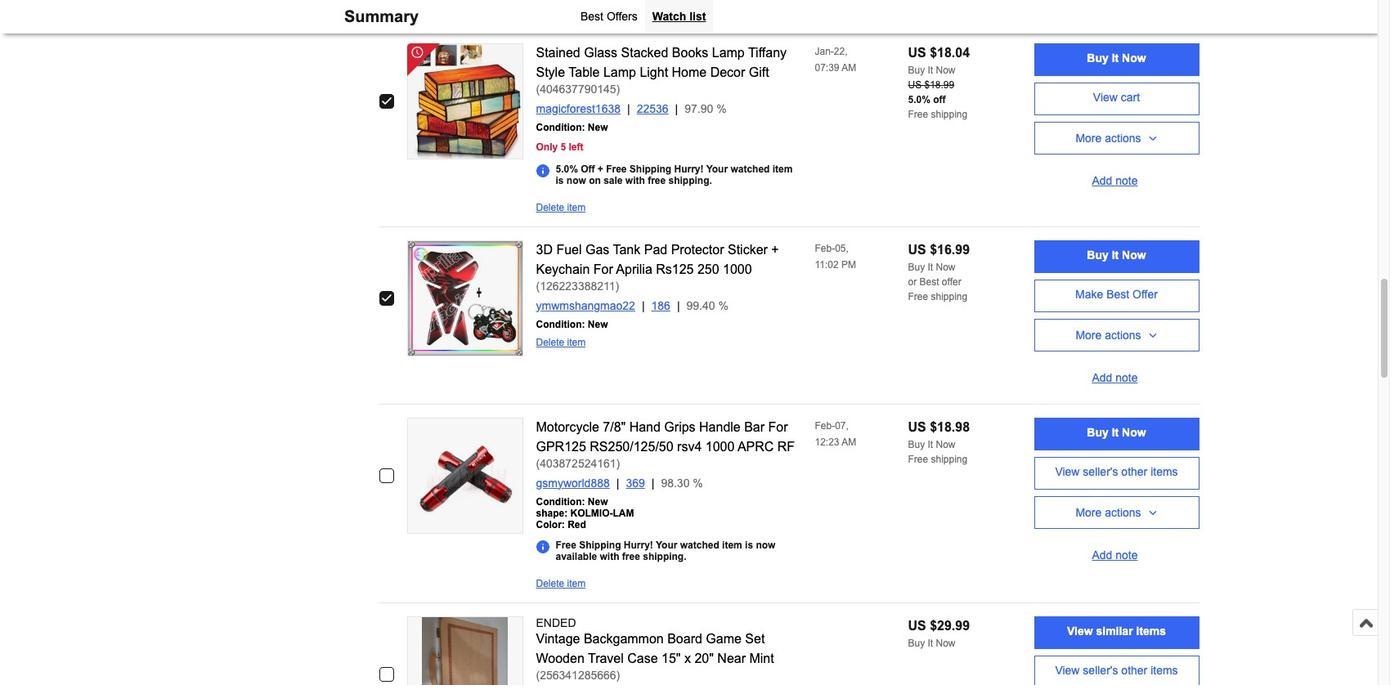 Task type: vqa. For each thing, say whether or not it's contained in the screenshot.
Now within the US $18.04 Buy It Now US $18.99 5.0% off Free shipping
yes



Task type: describe. For each thing, give the bounding box(es) containing it.
add note for $16.99
[[1092, 372, 1138, 385]]

view for buy it now link for us $18.98
[[1056, 465, 1080, 479]]

ymwmshangmao22 link
[[536, 299, 652, 312]]

magicforest1638
[[536, 102, 621, 115]]

add for $16.99
[[1092, 372, 1113, 385]]

similar
[[1097, 625, 1134, 638]]

% for motorcycle 7/8" hand grips handle bar for gpr125 rs250/125/50 rsv4 1000 aprc rf
[[693, 477, 703, 490]]

1000 inside motorcycle 7/8" hand grips handle bar for gpr125 rs250/125/50 rsv4 1000 aprc rf ( 403872524161 )
[[706, 440, 735, 454]]

vintage backgammon board game set wooden travel case 15" x 20" near mint link
[[536, 632, 774, 665]]

186
[[652, 299, 671, 312]]

aprilia
[[616, 262, 653, 276]]

) inside stained glass stacked books lamp tiffany style table lamp light home decor gift ( 404637790145 )
[[616, 82, 620, 95]]

sticker
[[728, 243, 768, 256]]

free inside free shipping hurry! your watched item is now available with free shipping.
[[556, 540, 577, 551]]

stained glass stacked books lamp tiffany style table lamp light home decor gift ( 404637790145 )
[[536, 45, 787, 95]]

magicforest1638 link
[[536, 102, 637, 115]]

travel
[[588, 652, 624, 665]]

x
[[685, 652, 691, 665]]

now inside us $16.99 buy it now or best offer free shipping
[[936, 261, 956, 273]]

actions for $16.99
[[1105, 328, 1142, 342]]

add for $18.98
[[1092, 549, 1113, 562]]

off
[[934, 94, 946, 105]]

best offers
[[581, 10, 638, 23]]

1 note from the top
[[1116, 174, 1138, 188]]

stained glass stacked books lamp tiffany style table lamp light home decor gift link
[[536, 45, 787, 79]]

color
[[536, 519, 562, 531]]

3d fuel gas tank pad protector sticker + keychain for aprilia rs125 250 1000 ( 126223388211 )
[[536, 243, 779, 292]]

404637790145
[[540, 82, 616, 95]]

) inside ended vintage backgammon board game set wooden travel case 15" x 20" near mint ( 256341285666 )
[[616, 669, 620, 682]]

cart
[[1121, 91, 1141, 104]]

offers
[[607, 10, 638, 23]]

gas
[[586, 243, 610, 256]]

near
[[718, 652, 746, 665]]

403872524161
[[540, 457, 616, 470]]

: left red
[[562, 519, 565, 531]]

15"
[[662, 652, 681, 665]]

07,
[[835, 420, 849, 432]]

aprc
[[738, 440, 774, 454]]

: right color
[[565, 508, 568, 519]]

more actions button for $16.99
[[1034, 319, 1200, 351]]

+ inside '3d fuel gas tank pad protector sticker + keychain for aprilia rs125 250 1000 ( 126223388211 )'
[[772, 243, 779, 256]]

3d fuel gas tank pad protector sticker + keychain for aprilia rs125 250 1000 image
[[408, 241, 522, 355]]

books
[[672, 45, 709, 59]]

$16.99
[[930, 243, 970, 256]]

protector
[[671, 243, 724, 256]]

ended vintage backgammon board game set wooden travel case 15" x 20" near mint ( 256341285666 )
[[536, 616, 774, 682]]

more actions button for $18.98
[[1034, 496, 1200, 529]]

note for $18.98
[[1116, 549, 1138, 562]]

offer
[[942, 276, 962, 288]]

7/8"
[[603, 420, 626, 434]]

watch list button
[[645, 0, 714, 33]]

1 delete item button from the top
[[536, 202, 586, 213]]

view cart link
[[1034, 82, 1200, 115]]

kolmio-
[[571, 508, 613, 519]]

condition: new delete item
[[536, 319, 608, 348]]

view for view similar items link
[[1056, 664, 1080, 677]]

jan-22, 07:39 am
[[815, 45, 857, 73]]

item inside free shipping hurry! your watched item is now available with free shipping.
[[722, 540, 743, 551]]

off
[[581, 163, 595, 175]]

hurry! inside free shipping hurry! your watched item is now available with free shipping.
[[624, 540, 654, 551]]

shipping inside free shipping hurry! your watched item is now available with free shipping.
[[579, 540, 621, 551]]

best inside us $16.99 buy it now or best offer free shipping
[[920, 276, 940, 288]]

99.40
[[687, 299, 715, 312]]

256341285666
[[540, 669, 616, 682]]

other for now
[[1122, 465, 1148, 479]]

new for condition: new delete item
[[588, 319, 608, 330]]

more actions for $16.99
[[1076, 328, 1142, 342]]

view similar items link
[[1034, 616, 1200, 649]]

05,
[[835, 243, 849, 254]]

us $18.98 buy it now free shipping
[[908, 420, 970, 465]]

$18.04
[[930, 45, 970, 59]]

motorcycle 7/8" hand grips handle bar for gpr125 rs250/125/50 rsv4 1000 aprc rf image
[[408, 418, 522, 533]]

summary
[[344, 7, 419, 25]]

make best offer link
[[1034, 279, 1200, 312]]

condition: for shape
[[536, 496, 585, 508]]

buy it now for us $16.99
[[1087, 249, 1147, 262]]

decor
[[711, 65, 746, 79]]

186 link
[[652, 299, 687, 312]]

buy inside us $29.99 buy it now
[[908, 638, 925, 649]]

us for $18.98
[[908, 420, 927, 434]]

it inside us $16.99 buy it now or best offer free shipping
[[928, 261, 934, 273]]

am for stained glass stacked books lamp tiffany style table lamp light home decor gift
[[842, 62, 857, 73]]

1 more actions button from the top
[[1034, 121, 1200, 154]]

list
[[690, 10, 706, 23]]

0 horizontal spatial lamp
[[604, 65, 636, 79]]

$18.98
[[930, 420, 970, 434]]

note for $16.99
[[1116, 372, 1138, 385]]

5.0% inside us $18.04 buy it now us $18.99 5.0% off free shipping
[[908, 94, 931, 105]]

game
[[706, 632, 742, 646]]

1000 inside '3d fuel gas tank pad protector sticker + keychain for aprilia rs125 250 1000 ( 126223388211 )'
[[723, 262, 752, 276]]

07:39
[[815, 62, 840, 73]]

us for $18.04
[[908, 45, 927, 59]]

shipping. inside free shipping hurry! your watched item is now available with free shipping.
[[643, 551, 687, 562]]

buy it now link for us $18.98
[[1034, 418, 1200, 450]]

shape
[[536, 508, 565, 519]]

1 add note from the top
[[1092, 174, 1138, 188]]

hand
[[630, 420, 661, 434]]

stained glass stacked books lamp tiffany style table lamp light home decor gift image
[[409, 44, 521, 158]]

shipping inside us $18.98 buy it now free shipping
[[931, 454, 968, 465]]

item inside condition: new delete item
[[567, 337, 586, 348]]

% for stained glass stacked books lamp tiffany style table lamp light home decor gift
[[717, 102, 727, 115]]

delete inside condition: new delete item
[[536, 337, 565, 348]]

$18.99
[[925, 79, 955, 90]]

369 link
[[626, 477, 661, 490]]

jan-
[[815, 45, 834, 57]]

1 horizontal spatial lamp
[[712, 45, 745, 59]]

make best offer
[[1076, 288, 1158, 301]]

2 delete item button from the top
[[536, 337, 586, 348]]

bar
[[745, 420, 765, 434]]

2 vertical spatial best
[[1107, 288, 1130, 301]]

light
[[640, 65, 668, 79]]

now inside us $29.99 buy it now
[[936, 638, 956, 649]]

lam
[[613, 508, 634, 519]]

369
[[626, 477, 645, 490]]

free inside us $18.04 buy it now us $18.99 5.0% off free shipping
[[908, 108, 929, 120]]

free inside free shipping hurry! your watched item is now available with free shipping.
[[622, 551, 640, 562]]

20"
[[695, 652, 714, 665]]

left
[[569, 141, 584, 153]]

1 add note button from the top
[[1034, 161, 1200, 193]]

98.30 %
[[661, 477, 703, 490]]

motorcycle 7/8" hand grips handle bar for gpr125 rs250/125/50 rsv4 1000 aprc rf link
[[536, 420, 795, 454]]

free inside us $18.98 buy it now free shipping
[[908, 454, 929, 465]]

condition: new only 5 left
[[536, 121, 608, 153]]

watch
[[653, 10, 687, 23]]

( inside stained glass stacked books lamp tiffany style table lamp light home decor gift ( 404637790145 )
[[536, 82, 540, 95]]

2 us from the top
[[908, 79, 922, 90]]

12:23
[[815, 436, 840, 448]]

items for buy it now
[[1151, 465, 1179, 479]]

board
[[668, 632, 703, 646]]

22,
[[834, 45, 848, 57]]

ymwmshangmao22
[[536, 299, 636, 312]]

pm
[[842, 259, 856, 270]]

new for condition: new only 5 left
[[588, 121, 608, 133]]



Task type: locate. For each thing, give the bounding box(es) containing it.
1 horizontal spatial best
[[920, 276, 940, 288]]

now inside us $18.04 buy it now us $18.99 5.0% off free shipping
[[936, 64, 956, 76]]

1 vertical spatial free
[[622, 551, 640, 562]]

view cart
[[1094, 91, 1141, 104]]

2 seller's from the top
[[1083, 664, 1119, 677]]

1 us from the top
[[908, 45, 927, 59]]

style
[[536, 65, 565, 79]]

view seller's other items
[[1056, 465, 1179, 479], [1056, 664, 1179, 677]]

free shipping hurry! your watched item is now available with free shipping.
[[556, 540, 776, 562]]

% right 98.30
[[693, 477, 703, 490]]

0 vertical spatial delete item button
[[536, 202, 586, 213]]

3 buy it now link from the top
[[1034, 418, 1200, 450]]

with inside 5.0% off + free shipping hurry! your watched item is now on sale with free shipping.
[[626, 175, 645, 186]]

( down wooden
[[536, 669, 540, 682]]

2 view seller's other items link from the top
[[1034, 656, 1200, 686]]

watched inside 5.0% off + free shipping hurry! your watched item is now on sale with free shipping.
[[731, 163, 770, 175]]

) down travel
[[616, 669, 620, 682]]

condition: down ymwmshangmao22
[[536, 319, 585, 330]]

0 vertical spatial shipping.
[[669, 175, 712, 186]]

2 note from the top
[[1116, 372, 1138, 385]]

best
[[581, 10, 604, 23], [920, 276, 940, 288], [1107, 288, 1130, 301]]

add note button up view similar items
[[1034, 535, 1200, 568]]

now inside us $18.98 buy it now free shipping
[[936, 439, 956, 450]]

0 vertical spatial view seller's other items link
[[1034, 457, 1200, 490]]

on
[[589, 175, 601, 186]]

% right 99.40
[[719, 299, 729, 312]]

your inside 5.0% off + free shipping hurry! your watched item is now on sale with free shipping.
[[707, 163, 728, 175]]

0 vertical spatial 5.0%
[[908, 94, 931, 105]]

1 vertical spatial lamp
[[604, 65, 636, 79]]

0 vertical spatial best
[[581, 10, 604, 23]]

now inside 5.0% off + free shipping hurry! your watched item is now on sale with free shipping.
[[567, 175, 586, 186]]

am inside jan-22, 07:39 am
[[842, 62, 857, 73]]

with right the sale
[[626, 175, 645, 186]]

0 vertical spatial note
[[1116, 174, 1138, 188]]

1 horizontal spatial hurry!
[[675, 163, 704, 175]]

us left "$18.99"
[[908, 79, 922, 90]]

0 vertical spatial add note button
[[1034, 161, 1200, 193]]

us inside us $16.99 buy it now or best offer free shipping
[[908, 243, 927, 256]]

delete
[[536, 202, 565, 213], [536, 337, 565, 348], [536, 578, 565, 589]]

1 view seller's other items link from the top
[[1034, 457, 1200, 490]]

view seller's other items link for similar
[[1034, 656, 1200, 686]]

1 vertical spatial shipping
[[931, 291, 968, 302]]

2 vertical spatial shipping
[[931, 454, 968, 465]]

3 delete item button from the top
[[536, 578, 586, 589]]

1 vertical spatial for
[[769, 420, 788, 434]]

us up or
[[908, 243, 927, 256]]

best left offers
[[581, 10, 604, 23]]

feb- up 11:02
[[815, 243, 835, 254]]

condition: inside condition: new delete item
[[536, 319, 585, 330]]

22536
[[637, 102, 669, 115]]

1 more from the top
[[1076, 131, 1102, 144]]

1 vertical spatial best
[[920, 276, 940, 288]]

2 add note from the top
[[1092, 372, 1138, 385]]

add note button for $18.98
[[1034, 535, 1200, 568]]

3 add note button from the top
[[1034, 535, 1200, 568]]

) inside motorcycle 7/8" hand grips handle bar for gpr125 rs250/125/50 rsv4 1000 aprc rf ( 403872524161 )
[[616, 457, 620, 470]]

1 vertical spatial add note button
[[1034, 358, 1200, 391]]

1 delete from the top
[[536, 202, 565, 213]]

pad
[[644, 243, 668, 256]]

watch list
[[653, 10, 706, 23]]

3 us from the top
[[908, 243, 927, 256]]

it inside us $18.04 buy it now us $18.99 5.0% off free shipping
[[928, 64, 934, 76]]

1 buy it now link from the top
[[1034, 43, 1200, 76]]

delete item
[[536, 202, 586, 213], [536, 578, 586, 589]]

1 seller's from the top
[[1083, 465, 1119, 479]]

shipping
[[931, 108, 968, 120], [931, 291, 968, 302], [931, 454, 968, 465]]

22536 link
[[637, 102, 685, 115]]

shipping.
[[669, 175, 712, 186], [643, 551, 687, 562]]

feb- up 12:23
[[815, 420, 835, 432]]

1 condition: from the top
[[536, 121, 585, 133]]

shipping down 'off'
[[931, 108, 968, 120]]

us inside us $18.98 buy it now free shipping
[[908, 420, 927, 434]]

delete item up fuel at left
[[536, 202, 586, 213]]

2 shipping from the top
[[931, 291, 968, 302]]

0 vertical spatial delete item
[[536, 202, 586, 213]]

0 horizontal spatial watched
[[680, 540, 720, 551]]

) inside '3d fuel gas tank pad protector sticker + keychain for aprilia rs125 250 1000 ( 126223388211 )'
[[616, 279, 619, 292]]

feb-05, 11:02 pm
[[815, 243, 856, 270]]

3 add note from the top
[[1092, 549, 1138, 562]]

new down magicforest1638 link
[[588, 121, 608, 133]]

condition: for only
[[536, 121, 585, 133]]

buy it now for us $18.04
[[1087, 52, 1147, 65]]

1 horizontal spatial watched
[[731, 163, 770, 175]]

3 shipping from the top
[[931, 454, 968, 465]]

1 vertical spatial delete
[[536, 337, 565, 348]]

$29.99
[[930, 619, 970, 633]]

1 vertical spatial actions
[[1105, 328, 1142, 342]]

1 horizontal spatial now
[[756, 540, 776, 551]]

shipping right the sale
[[630, 163, 672, 175]]

buy inside us $18.04 buy it now us $18.99 5.0% off free shipping
[[908, 64, 925, 76]]

now
[[1122, 52, 1147, 65], [936, 64, 956, 76], [1122, 249, 1147, 262], [936, 261, 956, 273], [1122, 426, 1147, 439], [936, 439, 956, 450], [936, 638, 956, 649]]

gpr125
[[536, 440, 586, 454]]

2 horizontal spatial best
[[1107, 288, 1130, 301]]

1 ( from the top
[[536, 82, 540, 95]]

feb- inside feb-05, 11:02 pm
[[815, 243, 835, 254]]

0 vertical spatial seller's
[[1083, 465, 1119, 479]]

lamp up decor
[[712, 45, 745, 59]]

5.0% left off
[[556, 163, 578, 175]]

3 more actions from the top
[[1076, 506, 1142, 519]]

view seller's other items for similar
[[1056, 664, 1179, 677]]

delete up 3d
[[536, 202, 565, 213]]

items inside view similar items link
[[1137, 625, 1167, 638]]

make
[[1076, 288, 1104, 301]]

3 new from the top
[[588, 496, 608, 508]]

0 horizontal spatial is
[[556, 175, 564, 186]]

98.30
[[661, 477, 690, 490]]

0 vertical spatial buy it now link
[[1034, 43, 1200, 76]]

new inside condition: new delete item
[[588, 319, 608, 330]]

4 us from the top
[[908, 420, 927, 434]]

items for view similar items
[[1151, 664, 1179, 677]]

1 other from the top
[[1122, 465, 1148, 479]]

seller's
[[1083, 465, 1119, 479], [1083, 664, 1119, 677]]

hurry! inside 5.0% off + free shipping hurry! your watched item is now on sale with free shipping.
[[675, 163, 704, 175]]

delete item button
[[536, 202, 586, 213], [536, 337, 586, 348], [536, 578, 586, 589]]

free inside 5.0% off + free shipping hurry! your watched item is now on sale with free shipping.
[[648, 175, 666, 186]]

1 vertical spatial with
[[600, 551, 620, 562]]

2 delete item from the top
[[536, 578, 586, 589]]

1 add from the top
[[1092, 174, 1113, 188]]

1 delete item from the top
[[536, 202, 586, 213]]

1 horizontal spatial with
[[626, 175, 645, 186]]

shipping down offer
[[931, 291, 968, 302]]

hurry! down 97.90
[[675, 163, 704, 175]]

3 more actions button from the top
[[1034, 496, 1200, 529]]

0 vertical spatial more
[[1076, 131, 1102, 144]]

is
[[556, 175, 564, 186], [745, 540, 754, 551]]

1 vertical spatial note
[[1116, 372, 1138, 385]]

best inside button
[[581, 10, 604, 23]]

5.0%
[[908, 94, 931, 105], [556, 163, 578, 175]]

0 vertical spatial shipping
[[630, 163, 672, 175]]

vintage backgammon board game set wooden travel case 15" x 20" near mint image
[[422, 617, 508, 686]]

11:02
[[815, 259, 839, 270]]

2 vertical spatial more actions
[[1076, 506, 1142, 519]]

0 vertical spatial %
[[717, 102, 727, 115]]

1 vertical spatial new
[[588, 319, 608, 330]]

for up rf
[[769, 420, 788, 434]]

your inside free shipping hurry! your watched item is now available with free shipping.
[[656, 540, 678, 551]]

1 vertical spatial am
[[842, 436, 857, 448]]

shipping. inside 5.0% off + free shipping hurry! your watched item is now on sale with free shipping.
[[669, 175, 712, 186]]

0 vertical spatial more actions
[[1076, 131, 1142, 144]]

more actions
[[1076, 131, 1142, 144], [1076, 328, 1142, 342], [1076, 506, 1142, 519]]

2 vertical spatial add
[[1092, 549, 1113, 562]]

hurry! down lam
[[624, 540, 654, 551]]

watched inside free shipping hurry! your watched item is now available with free shipping.
[[680, 540, 720, 551]]

it
[[1112, 52, 1119, 65], [928, 64, 934, 76], [1112, 249, 1119, 262], [928, 261, 934, 273], [1112, 426, 1119, 439], [928, 439, 934, 450], [928, 638, 934, 649]]

more actions for $18.98
[[1076, 506, 1142, 519]]

( inside '3d fuel gas tank pad protector sticker + keychain for aprilia rs125 250 1000 ( 126223388211 )'
[[536, 279, 540, 292]]

2 more actions from the top
[[1076, 328, 1142, 342]]

2 am from the top
[[842, 436, 857, 448]]

is inside free shipping hurry! your watched item is now available with free shipping.
[[745, 540, 754, 551]]

250
[[698, 262, 720, 276]]

3 actions from the top
[[1105, 506, 1142, 519]]

new inside condition: new only 5 left
[[588, 121, 608, 133]]

new down gsmyworld888 link
[[588, 496, 608, 508]]

3 delete from the top
[[536, 578, 565, 589]]

condition: for delete
[[536, 319, 585, 330]]

1 vertical spatial buy it now
[[1087, 249, 1147, 262]]

1 vertical spatial shipping
[[579, 540, 621, 551]]

) down rs250/125/50
[[616, 457, 620, 470]]

( down style
[[536, 82, 540, 95]]

shipping. up protector
[[669, 175, 712, 186]]

+ right the sticker
[[772, 243, 779, 256]]

( inside ended vintage backgammon board game set wooden travel case 15" x 20" near mint ( 256341285666 )
[[536, 669, 540, 682]]

1 vertical spatial seller's
[[1083, 664, 1119, 677]]

1 shipping from the top
[[931, 108, 968, 120]]

offer
[[1133, 288, 1158, 301]]

delete item down available
[[536, 578, 586, 589]]

0 vertical spatial condition:
[[536, 121, 585, 133]]

0 vertical spatial actions
[[1105, 131, 1142, 144]]

am down 07,
[[842, 436, 857, 448]]

free right the sale
[[648, 175, 666, 186]]

delete item for 3rd delete item button from the bottom
[[536, 202, 586, 213]]

new inside condition: new shape : kolmio-lam color : red
[[588, 496, 608, 508]]

delete item button down ymwmshangmao22
[[536, 337, 586, 348]]

for down the gas
[[594, 262, 613, 276]]

shipping inside 5.0% off + free shipping hurry! your watched item is now on sale with free shipping.
[[630, 163, 672, 175]]

2 vertical spatial delete
[[536, 578, 565, 589]]

0 horizontal spatial best
[[581, 10, 604, 23]]

0 vertical spatial delete
[[536, 202, 565, 213]]

0 horizontal spatial shipping
[[579, 540, 621, 551]]

buy it now link
[[1034, 43, 1200, 76], [1034, 240, 1200, 273], [1034, 418, 1200, 450]]

fuel
[[557, 243, 582, 256]]

buy it now link for us $18.04
[[1034, 43, 1200, 76]]

1 vertical spatial buy it now link
[[1034, 240, 1200, 273]]

0 horizontal spatial +
[[598, 163, 604, 175]]

tank
[[613, 243, 641, 256]]

watched down the 98.30 %
[[680, 540, 720, 551]]

best left offer
[[1107, 288, 1130, 301]]

us left $29.99
[[908, 619, 927, 633]]

1 vertical spatial now
[[756, 540, 776, 551]]

0 horizontal spatial for
[[594, 262, 613, 276]]

condition:
[[536, 121, 585, 133], [536, 319, 585, 330], [536, 496, 585, 508]]

3 note from the top
[[1116, 549, 1138, 562]]

1 horizontal spatial free
[[648, 175, 666, 186]]

us for $16.99
[[908, 243, 927, 256]]

for inside '3d fuel gas tank pad protector sticker + keychain for aprilia rs125 250 1000 ( 126223388211 )'
[[594, 262, 613, 276]]

lamp down glass
[[604, 65, 636, 79]]

2 delete from the top
[[536, 337, 565, 348]]

condition: new shape : kolmio-lam color : red
[[536, 496, 634, 531]]

1 vertical spatial condition:
[[536, 319, 585, 330]]

5.0% inside 5.0% off + free shipping hurry! your watched item is now on sale with free shipping.
[[556, 163, 578, 175]]

1 buy it now from the top
[[1087, 52, 1147, 65]]

2 view seller's other items from the top
[[1056, 664, 1179, 677]]

view similar items
[[1068, 625, 1167, 638]]

1 vertical spatial %
[[719, 299, 729, 312]]

5 us from the top
[[908, 619, 927, 633]]

3 condition: from the top
[[536, 496, 585, 508]]

gsmyworld888
[[536, 477, 610, 490]]

us left '$18.98'
[[908, 420, 927, 434]]

0 vertical spatial add note
[[1092, 174, 1138, 188]]

%
[[717, 102, 727, 115], [719, 299, 729, 312], [693, 477, 703, 490]]

for
[[594, 262, 613, 276], [769, 420, 788, 434]]

2 condition: from the top
[[536, 319, 585, 330]]

5.0% off + free shipping hurry! your watched item is now on sale with free shipping.
[[556, 163, 793, 186]]

am for motorcycle 7/8" hand grips handle bar for gpr125 rs250/125/50 rsv4 1000 aprc rf
[[842, 436, 857, 448]]

1 vertical spatial more actions
[[1076, 328, 1142, 342]]

free inside 5.0% off + free shipping hurry! your watched item is now on sale with free shipping.
[[606, 163, 627, 175]]

add note button down view cart link on the top of page
[[1034, 161, 1200, 193]]

1 new from the top
[[588, 121, 608, 133]]

1 vertical spatial more
[[1076, 328, 1102, 342]]

condition: up 5 in the top of the page
[[536, 121, 585, 133]]

rs250/125/50
[[590, 440, 674, 454]]

0 vertical spatial for
[[594, 262, 613, 276]]

1 vertical spatial your
[[656, 540, 678, 551]]

more
[[1076, 131, 1102, 144], [1076, 328, 1102, 342], [1076, 506, 1102, 519]]

it inside us $29.99 buy it now
[[928, 638, 934, 649]]

2 vertical spatial delete item button
[[536, 578, 586, 589]]

delete item for first delete item button from the bottom
[[536, 578, 586, 589]]

your down 98.30
[[656, 540, 678, 551]]

0 horizontal spatial now
[[567, 175, 586, 186]]

feb- for motorcycle 7/8" hand grips handle bar for gpr125 rs250/125/50 rsv4 1000 aprc rf
[[815, 420, 835, 432]]

am down 22,
[[842, 62, 857, 73]]

0 vertical spatial free
[[648, 175, 666, 186]]

2 actions from the top
[[1105, 328, 1142, 342]]

2 more actions button from the top
[[1034, 319, 1200, 351]]

view seller's other items link for it
[[1034, 457, 1200, 490]]

1000 down the sticker
[[723, 262, 752, 276]]

97.90
[[685, 102, 714, 115]]

condition: inside condition: new only 5 left
[[536, 121, 585, 133]]

am
[[842, 62, 857, 73], [842, 436, 857, 448]]

motorcycle 7/8" hand grips handle bar for gpr125 rs250/125/50 rsv4 1000 aprc rf ( 403872524161 )
[[536, 420, 795, 470]]

shipping
[[630, 163, 672, 175], [579, 540, 621, 551]]

3 buy it now from the top
[[1087, 426, 1147, 439]]

+ right off
[[598, 163, 604, 175]]

mint
[[750, 652, 774, 665]]

2 vertical spatial buy it now link
[[1034, 418, 1200, 450]]

feb- for 3d fuel gas tank pad protector sticker + keychain for aprilia rs125 250 1000
[[815, 243, 835, 254]]

item
[[773, 163, 793, 175], [567, 202, 586, 213], [567, 337, 586, 348], [722, 540, 743, 551], [567, 578, 586, 589]]

best right or
[[920, 276, 940, 288]]

available
[[556, 551, 597, 562]]

2 vertical spatial add note
[[1092, 549, 1138, 562]]

1 vertical spatial view seller's other items
[[1056, 664, 1179, 677]]

1 view seller's other items from the top
[[1056, 465, 1179, 479]]

2 vertical spatial note
[[1116, 549, 1138, 562]]

0 vertical spatial your
[[707, 163, 728, 175]]

your down 97.90 %
[[707, 163, 728, 175]]

buy inside us $18.98 buy it now free shipping
[[908, 439, 925, 450]]

2 other from the top
[[1122, 664, 1148, 677]]

other for items
[[1122, 664, 1148, 677]]

ended
[[536, 616, 576, 629]]

1 more actions from the top
[[1076, 131, 1142, 144]]

)
[[616, 82, 620, 95], [616, 279, 619, 292], [616, 457, 620, 470], [616, 669, 620, 682]]

126223388211
[[540, 279, 616, 292]]

us left $18.04
[[908, 45, 927, 59]]

0 vertical spatial more actions button
[[1034, 121, 1200, 154]]

us $29.99 buy it now
[[908, 619, 970, 649]]

4 ( from the top
[[536, 669, 540, 682]]

( inside motorcycle 7/8" hand grips handle bar for gpr125 rs250/125/50 rsv4 1000 aprc rf ( 403872524161 )
[[536, 457, 540, 470]]

1000 down handle on the right bottom of the page
[[706, 440, 735, 454]]

new for condition: new shape : kolmio-lam color : red
[[588, 496, 608, 508]]

shipping inside us $18.04 buy it now us $18.99 5.0% off free shipping
[[931, 108, 968, 120]]

more for $18.98
[[1076, 506, 1102, 519]]

0 vertical spatial am
[[842, 62, 857, 73]]

with inside free shipping hurry! your watched item is now available with free shipping.
[[600, 551, 620, 562]]

seller's for buy
[[1083, 465, 1119, 479]]

glass
[[584, 45, 618, 59]]

watched
[[731, 163, 770, 175], [680, 540, 720, 551]]

1 vertical spatial more actions button
[[1034, 319, 1200, 351]]

1 vertical spatial feb-
[[815, 420, 835, 432]]

shipping. down 98.30
[[643, 551, 687, 562]]

2 vertical spatial new
[[588, 496, 608, 508]]

) up magicforest1638 link
[[616, 82, 620, 95]]

3 more from the top
[[1076, 506, 1102, 519]]

1 actions from the top
[[1105, 131, 1142, 144]]

add note button for $16.99
[[1034, 358, 1200, 391]]

0 vertical spatial 1000
[[723, 262, 752, 276]]

0 vertical spatial other
[[1122, 465, 1148, 479]]

wooden
[[536, 652, 585, 665]]

2 ( from the top
[[536, 279, 540, 292]]

0 vertical spatial now
[[567, 175, 586, 186]]

shipping inside us $16.99 buy it now or best offer free shipping
[[931, 291, 968, 302]]

add note for $18.98
[[1092, 549, 1138, 562]]

add note button down make best offer link
[[1034, 358, 1200, 391]]

only
[[536, 141, 558, 153]]

feb- inside the "feb-07, 12:23 am"
[[815, 420, 835, 432]]

am inside the "feb-07, 12:23 am"
[[842, 436, 857, 448]]

delete for 3rd delete item button from the bottom
[[536, 202, 565, 213]]

1 vertical spatial hurry!
[[624, 540, 654, 551]]

home
[[672, 65, 707, 79]]

0 vertical spatial lamp
[[712, 45, 745, 59]]

2 buy it now link from the top
[[1034, 240, 1200, 273]]

it inside us $18.98 buy it now free shipping
[[928, 439, 934, 450]]

2 vertical spatial items
[[1151, 664, 1179, 677]]

view for buy it now link associated with us $18.04
[[1094, 91, 1118, 104]]

with
[[626, 175, 645, 186], [600, 551, 620, 562]]

1 vertical spatial delete item button
[[536, 337, 586, 348]]

delete item button down available
[[536, 578, 586, 589]]

free inside us $16.99 buy it now or best offer free shipping
[[908, 291, 929, 302]]

rs125
[[656, 262, 694, 276]]

stained
[[536, 45, 581, 59]]

backgammon
[[584, 632, 664, 646]]

0 horizontal spatial free
[[622, 551, 640, 562]]

0 horizontal spatial your
[[656, 540, 678, 551]]

0 vertical spatial shipping
[[931, 108, 968, 120]]

2 vertical spatial buy it now
[[1087, 426, 1147, 439]]

1 horizontal spatial +
[[772, 243, 779, 256]]

buy inside us $16.99 buy it now or best offer free shipping
[[908, 261, 925, 273]]

1 am from the top
[[842, 62, 857, 73]]

new down ymwmshangmao22 link
[[588, 319, 608, 330]]

condition: down gsmyworld888
[[536, 496, 585, 508]]

1 vertical spatial +
[[772, 243, 779, 256]]

1 horizontal spatial for
[[769, 420, 788, 434]]

buy it now
[[1087, 52, 1147, 65], [1087, 249, 1147, 262], [1087, 426, 1147, 439]]

us for $29.99
[[908, 619, 927, 633]]

buy it now for us $18.98
[[1087, 426, 1147, 439]]

1 vertical spatial other
[[1122, 664, 1148, 677]]

2 add note button from the top
[[1034, 358, 1200, 391]]

1000
[[723, 262, 752, 276], [706, 440, 735, 454]]

0 horizontal spatial 5.0%
[[556, 163, 578, 175]]

shipping down red
[[579, 540, 621, 551]]

0 horizontal spatial hurry!
[[624, 540, 654, 551]]

is inside 5.0% off + free shipping hurry! your watched item is now on sale with free shipping.
[[556, 175, 564, 186]]

(
[[536, 82, 540, 95], [536, 279, 540, 292], [536, 457, 540, 470], [536, 669, 540, 682]]

1 vertical spatial 1000
[[706, 440, 735, 454]]

% for 3d fuel gas tank pad protector sticker + keychain for aprilia rs125 250 1000
[[719, 299, 729, 312]]

actions for $18.98
[[1105, 506, 1142, 519]]

1 horizontal spatial shipping
[[630, 163, 672, 175]]

delete for first delete item button from the bottom
[[536, 578, 565, 589]]

delete down available
[[536, 578, 565, 589]]

us inside us $29.99 buy it now
[[908, 619, 927, 633]]

1 vertical spatial add note
[[1092, 372, 1138, 385]]

0 vertical spatial buy it now
[[1087, 52, 1147, 65]]

0 vertical spatial new
[[588, 121, 608, 133]]

1 vertical spatial shipping.
[[643, 551, 687, 562]]

rf
[[778, 440, 795, 454]]

2 new from the top
[[588, 319, 608, 330]]

97.90 %
[[685, 102, 727, 115]]

watched up the sticker
[[731, 163, 770, 175]]

buy
[[1087, 52, 1109, 65], [908, 64, 925, 76], [1087, 249, 1109, 262], [908, 261, 925, 273], [1087, 426, 1109, 439], [908, 439, 925, 450], [908, 638, 925, 649]]

2 add from the top
[[1092, 372, 1113, 385]]

free down lam
[[622, 551, 640, 562]]

table
[[569, 65, 600, 79]]

stacked
[[621, 45, 669, 59]]

view seller's other items for it
[[1056, 465, 1179, 479]]

now inside free shipping hurry! your watched item is now available with free shipping.
[[756, 540, 776, 551]]

2 buy it now from the top
[[1087, 249, 1147, 262]]

delete down ymwmshangmao22
[[536, 337, 565, 348]]

1 vertical spatial view seller's other items link
[[1034, 656, 1200, 686]]

for inside motorcycle 7/8" hand grips handle bar for gpr125 rs250/125/50 rsv4 1000 aprc rf ( 403872524161 )
[[769, 420, 788, 434]]

) down 'aprilia'
[[616, 279, 619, 292]]

( down keychain
[[536, 279, 540, 292]]

3 add from the top
[[1092, 549, 1113, 562]]

% right 97.90
[[717, 102, 727, 115]]

2 vertical spatial %
[[693, 477, 703, 490]]

2 feb- from the top
[[815, 420, 835, 432]]

1 horizontal spatial is
[[745, 540, 754, 551]]

more for $16.99
[[1076, 328, 1102, 342]]

with right available
[[600, 551, 620, 562]]

( down gpr125
[[536, 457, 540, 470]]

shipping down '$18.98'
[[931, 454, 968, 465]]

seller's for view
[[1083, 664, 1119, 677]]

condition: inside condition: new shape : kolmio-lam color : red
[[536, 496, 585, 508]]

delete item button up fuel at left
[[536, 202, 586, 213]]

3 ( from the top
[[536, 457, 540, 470]]

+ inside 5.0% off + free shipping hurry! your watched item is now on sale with free shipping.
[[598, 163, 604, 175]]

item inside 5.0% off + free shipping hurry! your watched item is now on sale with free shipping.
[[773, 163, 793, 175]]

0 vertical spatial hurry!
[[675, 163, 704, 175]]

1 feb- from the top
[[815, 243, 835, 254]]

0 vertical spatial +
[[598, 163, 604, 175]]

tiffany
[[748, 45, 787, 59]]

2 more from the top
[[1076, 328, 1102, 342]]

buy it now link for us $16.99
[[1034, 240, 1200, 273]]

view
[[1094, 91, 1118, 104], [1056, 465, 1080, 479], [1068, 625, 1093, 638], [1056, 664, 1080, 677]]

grips
[[665, 420, 696, 434]]

5.0% left 'off'
[[908, 94, 931, 105]]



